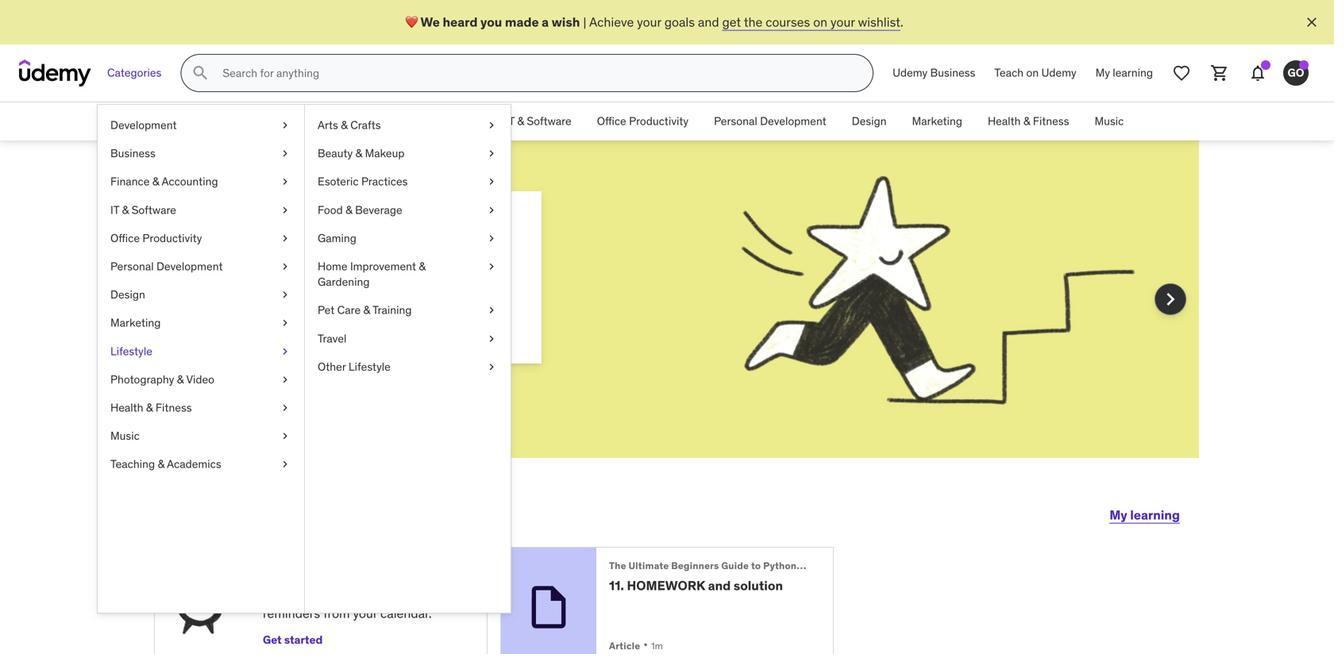 Task type: vqa. For each thing, say whether or not it's contained in the screenshot.
Perfection
no



Task type: locate. For each thing, give the bounding box(es) containing it.
health down teach
[[988, 114, 1021, 128]]

finance & accounting down development link
[[110, 174, 218, 189]]

get up calendar.
[[407, 588, 428, 604]]

software for lifestyle
[[132, 203, 176, 217]]

you left made
[[481, 14, 502, 30]]

xsmall image for other lifestyle
[[485, 359, 498, 375]]

1 vertical spatial marketing link
[[98, 309, 304, 337]]

little up reminders
[[274, 588, 299, 604]]

finance & accounting link
[[360, 102, 493, 141], [98, 168, 304, 196]]

get started button
[[263, 630, 323, 652]]

solution
[[734, 578, 783, 594]]

office for lifestyle
[[110, 231, 140, 245]]

little
[[400, 210, 477, 251], [274, 588, 299, 604]]

& for food & beverage link
[[346, 203, 352, 217]]

0 vertical spatial it & software link
[[493, 102, 584, 141]]

1 horizontal spatial finance
[[373, 114, 412, 128]]

0 horizontal spatial personal
[[110, 259, 154, 274]]

lifestyle up photography
[[110, 344, 152, 358]]

business up beauty
[[302, 114, 347, 128]]

accounting up beauty & makeup link
[[424, 114, 480, 128]]

xsmall image
[[485, 118, 498, 133], [279, 174, 292, 190], [485, 202, 498, 218], [485, 231, 498, 246], [485, 259, 498, 274], [279, 287, 292, 303], [485, 331, 498, 347], [279, 344, 292, 359], [279, 372, 292, 388], [279, 429, 292, 444], [279, 457, 292, 472]]

marketing
[[912, 114, 963, 128], [110, 316, 161, 330]]

learning
[[211, 297, 261, 313]]

xsmall image inside gaming link
[[485, 231, 498, 246]]

0 horizontal spatial lifestyle
[[110, 344, 152, 358]]

2 vertical spatial and
[[708, 578, 731, 594]]

a left wish
[[542, 14, 549, 30]]

0 horizontal spatial little
[[274, 588, 299, 604]]

0 vertical spatial office
[[597, 114, 626, 128]]

a
[[542, 14, 549, 30], [375, 210, 393, 251]]

it & software link for health & fitness
[[493, 102, 584, 141]]

0 vertical spatial office productivity
[[597, 114, 689, 128]]

food
[[318, 203, 343, 217]]

it
[[506, 114, 515, 128], [110, 203, 119, 217]]

closer
[[211, 249, 308, 291]]

personal for lifestyle
[[110, 259, 154, 274]]

1 vertical spatial health
[[110, 401, 143, 415]]

home improvement & gardening
[[318, 259, 426, 289]]

personal development link for health & fitness
[[701, 102, 839, 141]]

to right the time
[[353, 564, 366, 580]]

other lifestyle link
[[305, 353, 511, 381]]

xsmall image for development
[[279, 118, 292, 133]]

music
[[1095, 114, 1124, 128], [110, 429, 140, 443]]

1 horizontal spatial marketing
[[912, 114, 963, 128]]

teach on udemy link
[[985, 54, 1086, 92]]

fitness for right health & fitness link
[[1033, 114, 1069, 128]]

fitness down photography & video
[[156, 401, 192, 415]]

xsmall image for travel
[[485, 331, 498, 347]]

xsmall image inside lifestyle link
[[279, 344, 292, 359]]

1 vertical spatial it & software link
[[98, 196, 304, 224]]

1 horizontal spatial office productivity
[[597, 114, 689, 128]]

personal development link for lifestyle
[[98, 253, 304, 281]]

learning for the bottom my learning link
[[1130, 507, 1180, 523]]

design
[[852, 114, 887, 128], [110, 288, 145, 302]]

0 horizontal spatial health & fitness
[[110, 401, 192, 415]]

0 vertical spatial lifestyle
[[110, 344, 152, 358]]

you up rewards.
[[298, 297, 318, 313]]

accounting for health & fitness
[[424, 114, 480, 128]]

xsmall image inside beauty & makeup link
[[485, 146, 498, 161]]

1 horizontal spatial health & fitness
[[988, 114, 1069, 128]]

day inside schedule time to learn a little each day adds up. get reminders from your calendar.
[[333, 588, 353, 604]]

1 horizontal spatial productivity
[[629, 114, 689, 128]]

health & fitness down photography
[[110, 401, 192, 415]]

xsmall image for design
[[279, 287, 292, 303]]

0 horizontal spatial udemy
[[893, 66, 928, 80]]

and left get
[[698, 14, 719, 30]]

health down photography
[[110, 401, 143, 415]]

fitness
[[1033, 114, 1069, 128], [156, 401, 192, 415]]

1 horizontal spatial fitness
[[1033, 114, 1069, 128]]

office for health & fitness
[[597, 114, 626, 128]]

categories
[[107, 66, 162, 80]]

office
[[597, 114, 626, 128], [110, 231, 140, 245]]

0 horizontal spatial a
[[375, 210, 393, 251]]

0 vertical spatial on
[[813, 14, 828, 30]]

0 horizontal spatial on
[[813, 14, 828, 30]]

1 vertical spatial accounting
[[162, 174, 218, 189]]

udemy
[[893, 66, 928, 80], [1042, 66, 1077, 80]]

a up improvement on the left top of page
[[375, 210, 393, 251]]

marketing down udemy business link
[[912, 114, 963, 128]]

0 horizontal spatial marketing link
[[98, 309, 304, 337]]

your down adds
[[353, 606, 377, 622]]

finance & accounting link down development link
[[98, 168, 304, 196]]

xsmall image inside finance & accounting link
[[279, 174, 292, 190]]

lifestyle
[[110, 344, 152, 358], [349, 360, 391, 374]]

to inside the ultimate beginners guide to python programming 11. homework and solution
[[751, 560, 761, 572]]

xsmall image for lifestyle
[[279, 344, 292, 359]]

0 horizontal spatial health & fitness link
[[98, 394, 304, 422]]

finance & accounting link for lifestyle
[[98, 168, 304, 196]]

1 horizontal spatial design link
[[839, 102, 900, 141]]

health for right health & fitness link
[[988, 114, 1021, 128]]

music link
[[1082, 102, 1137, 141], [98, 422, 304, 450]]

academics
[[167, 457, 221, 472]]

xsmall image inside arts & crafts link
[[485, 118, 498, 133]]

ultimate
[[629, 560, 669, 572]]

lifestyle right other
[[349, 360, 391, 374]]

teaching & academics
[[110, 457, 221, 472]]

to up solution
[[751, 560, 761, 572]]

marketing up photography
[[110, 316, 161, 330]]

health & fitness
[[988, 114, 1069, 128], [110, 401, 192, 415]]

0 vertical spatial finance & accounting
[[373, 114, 480, 128]]

xsmall image for teaching & academics
[[279, 457, 292, 472]]

0 vertical spatial marketing
[[912, 114, 963, 128]]

personal development link
[[701, 102, 839, 141], [98, 253, 304, 281]]

xsmall image for beauty & makeup
[[485, 146, 498, 161]]

design link
[[839, 102, 900, 141], [98, 281, 304, 309]]

xsmall image inside 'photography & video' link
[[279, 372, 292, 388]]

business for health & fitness
[[302, 114, 347, 128]]

1 horizontal spatial software
[[527, 114, 572, 128]]

xsmall image for office productivity
[[279, 231, 292, 246]]

submit search image
[[191, 64, 210, 83]]

0 horizontal spatial it & software link
[[98, 196, 304, 224]]

0 vertical spatial personal development link
[[701, 102, 839, 141]]

finance & accounting up beauty & makeup link
[[373, 114, 480, 128]]

0 vertical spatial learning
[[1113, 66, 1153, 80]]

fitness down teach on udemy link
[[1033, 114, 1069, 128]]

1 horizontal spatial udemy
[[1042, 66, 1077, 80]]

&
[[415, 114, 421, 128], [517, 114, 524, 128], [1024, 114, 1031, 128], [341, 118, 348, 132], [356, 146, 362, 161], [152, 174, 159, 189], [122, 203, 129, 217], [346, 203, 352, 217], [419, 259, 426, 274], [363, 303, 370, 317], [177, 372, 184, 387], [146, 401, 153, 415], [158, 457, 165, 472]]

0 vertical spatial design
[[852, 114, 887, 128]]

1 horizontal spatial finance & accounting link
[[360, 102, 493, 141]]

accounting down development link
[[162, 174, 218, 189]]

& for teaching & academics link
[[158, 457, 165, 472]]

fitness for the bottom health & fitness link
[[156, 401, 192, 415]]

day
[[311, 210, 368, 251], [333, 588, 353, 604]]

health
[[988, 114, 1021, 128], [110, 401, 143, 415]]

esoteric
[[318, 174, 359, 189]]

development
[[760, 114, 827, 128], [110, 118, 177, 132], [156, 259, 223, 274]]

shopping cart with 0 items image
[[1211, 64, 1230, 83]]

udemy down the .
[[893, 66, 928, 80]]

arts & crafts link
[[305, 111, 511, 139]]

1 horizontal spatial to
[[751, 560, 761, 572]]

get left started
[[263, 633, 282, 648]]

and down learning on the top of page
[[211, 314, 232, 331]]

0 horizontal spatial it
[[110, 203, 119, 217]]

1 horizontal spatial the
[[744, 14, 763, 30]]

marketing link up video
[[98, 309, 304, 337]]

health & fitness link down teach on udemy link
[[975, 102, 1082, 141]]

0 vertical spatial music
[[1095, 114, 1124, 128]]

marketing link for lifestyle
[[98, 309, 304, 337]]

1 vertical spatial personal development
[[110, 259, 223, 274]]

1 horizontal spatial accounting
[[424, 114, 480, 128]]

0 vertical spatial business
[[931, 66, 976, 80]]

day up home
[[311, 210, 368, 251]]

1 horizontal spatial personal
[[714, 114, 758, 128]]

0 horizontal spatial finance & accounting link
[[98, 168, 304, 196]]

personal development
[[714, 114, 827, 128], [110, 259, 223, 274]]

1 vertical spatial personal development link
[[98, 253, 304, 281]]

0 vertical spatial music link
[[1082, 102, 1137, 141]]

beverage
[[355, 203, 402, 217]]

on right courses
[[813, 14, 828, 30]]

personal
[[714, 114, 758, 128], [110, 259, 154, 274]]

heard
[[443, 14, 478, 30]]

your down the home improvement & gardening
[[356, 297, 380, 313]]

& for arts & crafts link
[[341, 118, 348, 132]]

little inside the every day a little closer learning helps you reach your goals. keep learning and reap the rewards.
[[400, 210, 477, 251]]

it for health & fitness
[[506, 114, 515, 128]]

0 horizontal spatial music link
[[98, 422, 304, 450]]

health & fitness down teach on udemy link
[[988, 114, 1069, 128]]

xsmall image for it & software
[[279, 202, 292, 218]]

xsmall image
[[279, 118, 292, 133], [279, 146, 292, 161], [485, 146, 498, 161], [485, 174, 498, 190], [279, 202, 292, 218], [279, 231, 292, 246], [279, 259, 292, 274], [485, 303, 498, 318], [279, 315, 292, 331], [485, 359, 498, 375], [279, 400, 292, 416]]

1 horizontal spatial office productivity link
[[584, 102, 701, 141]]

finance & accounting for lifestyle
[[110, 174, 218, 189]]

design link for lifestyle
[[98, 281, 304, 309]]

the
[[609, 560, 626, 572]]

0 horizontal spatial personal development
[[110, 259, 223, 274]]

the right get
[[744, 14, 763, 30]]

xsmall image inside travel link
[[485, 331, 498, 347]]

& for beauty & makeup link
[[356, 146, 362, 161]]

0 horizontal spatial marketing
[[110, 316, 161, 330]]

home improvement & gardening link
[[305, 253, 511, 296]]

marketing for lifestyle
[[110, 316, 161, 330]]

xsmall image inside home improvement & gardening "link"
[[485, 259, 498, 274]]

1 horizontal spatial lifestyle
[[349, 360, 391, 374]]

xsmall image inside development link
[[279, 118, 292, 133]]

0 vertical spatial personal
[[714, 114, 758, 128]]

0 horizontal spatial finance & accounting
[[110, 174, 218, 189]]

a
[[263, 588, 271, 604]]

you have alerts image
[[1299, 60, 1309, 70]]

teaching
[[110, 457, 155, 472]]

marketing link down udemy business link
[[900, 102, 975, 141]]

rewards.
[[286, 314, 334, 331]]

xsmall image for gaming
[[485, 231, 498, 246]]

the inside the every day a little closer learning helps you reach your goals. keep learning and reap the rewards.
[[264, 314, 283, 331]]

1 horizontal spatial on
[[1027, 66, 1039, 80]]

xsmall image inside pet care & training link
[[485, 303, 498, 318]]

lifestyle link
[[98, 337, 304, 366]]

❤️   we heard you made a wish | achieve your goals and get the courses on your wishlist .
[[405, 14, 904, 30]]

0 horizontal spatial the
[[264, 314, 283, 331]]

0 vertical spatial the
[[744, 14, 763, 30]]

software
[[527, 114, 572, 128], [132, 203, 176, 217]]

0 horizontal spatial office productivity link
[[98, 224, 304, 253]]

my learning link
[[1086, 54, 1163, 92], [1110, 496, 1180, 535]]

1 vertical spatial personal
[[110, 259, 154, 274]]

let's start learning, gary
[[154, 496, 470, 529]]

crafts
[[350, 118, 381, 132]]

1 horizontal spatial health
[[988, 114, 1021, 128]]

development for health & fitness
[[760, 114, 827, 128]]

get inside schedule time to learn a little each day adds up. get reminders from your calendar.
[[407, 588, 428, 604]]

1 vertical spatial office productivity link
[[98, 224, 304, 253]]

office productivity for health & fitness
[[597, 114, 689, 128]]

wishlist image
[[1172, 64, 1191, 83]]

we
[[421, 14, 440, 30]]

xsmall image inside other lifestyle link
[[485, 359, 498, 375]]

home
[[318, 259, 348, 274]]

0 vertical spatial finance & accounting link
[[360, 102, 493, 141]]

gaming link
[[305, 224, 511, 253]]

goals.
[[383, 297, 417, 313]]

xsmall image inside esoteric practices link
[[485, 174, 498, 190]]

1 vertical spatial it & software
[[110, 203, 176, 217]]

health & fitness link down video
[[98, 394, 304, 422]]

1 vertical spatial software
[[132, 203, 176, 217]]

1 vertical spatial business
[[302, 114, 347, 128]]

0 horizontal spatial personal development link
[[98, 253, 304, 281]]

teach
[[995, 66, 1024, 80]]

get inside button
[[263, 633, 282, 648]]

0 vertical spatial fitness
[[1033, 114, 1069, 128]]

1 horizontal spatial it & software
[[506, 114, 572, 128]]

finance & accounting link up makeup at the top
[[360, 102, 493, 141]]

next image
[[1158, 287, 1184, 312]]

1 vertical spatial learning
[[453, 297, 499, 313]]

1 horizontal spatial personal development link
[[701, 102, 839, 141]]

xsmall image for personal development
[[279, 259, 292, 274]]

to inside schedule time to learn a little each day adds up. get reminders from your calendar.
[[353, 564, 366, 580]]

xsmall image inside teaching & academics link
[[279, 457, 292, 472]]

1 vertical spatial health & fitness
[[110, 401, 192, 415]]

0 vertical spatial little
[[400, 210, 477, 251]]

0 horizontal spatial fitness
[[156, 401, 192, 415]]

xsmall image for pet care & training
[[485, 303, 498, 318]]

0 vertical spatial finance
[[373, 114, 412, 128]]

my
[[1096, 66, 1110, 80], [1110, 507, 1128, 523]]

article
[[609, 640, 640, 653]]

xsmall image for esoteric practices
[[485, 174, 498, 190]]

marketing link
[[900, 102, 975, 141], [98, 309, 304, 337]]

you
[[481, 14, 502, 30], [298, 297, 318, 313]]

health for the bottom health & fitness link
[[110, 401, 143, 415]]

2 udemy from the left
[[1042, 66, 1077, 80]]

go link
[[1277, 54, 1315, 92]]

business left teach
[[931, 66, 976, 80]]

programming
[[799, 560, 863, 572]]

udemy business
[[893, 66, 976, 80]]

and inside the every day a little closer learning helps you reach your goals. keep learning and reap the rewards.
[[211, 314, 232, 331]]

xsmall image for health & fitness
[[279, 400, 292, 416]]

1 vertical spatial productivity
[[142, 231, 202, 245]]

& for finance & accounting link associated with lifestyle
[[152, 174, 159, 189]]

2 vertical spatial business
[[110, 146, 156, 161]]

0 vertical spatial health & fitness
[[988, 114, 1069, 128]]

1 vertical spatial you
[[298, 297, 318, 313]]

1 vertical spatial health & fitness link
[[98, 394, 304, 422]]

0 horizontal spatial productivity
[[142, 231, 202, 245]]

1 horizontal spatial finance & accounting
[[373, 114, 480, 128]]

arts
[[318, 118, 338, 132]]

1 vertical spatial lifestyle
[[349, 360, 391, 374]]

1 vertical spatial marketing
[[110, 316, 161, 330]]

little up home improvement & gardening "link"
[[400, 210, 477, 251]]

Search for anything text field
[[220, 60, 854, 87]]

get
[[722, 14, 741, 30]]

and down the guide
[[708, 578, 731, 594]]

a inside the every day a little closer learning helps you reach your goals. keep learning and reap the rewards.
[[375, 210, 393, 251]]

0 vertical spatial my
[[1096, 66, 1110, 80]]

business down development link
[[110, 146, 156, 161]]

udemy right teach
[[1042, 66, 1077, 80]]

2 vertical spatial learning
[[1130, 507, 1180, 523]]

0 horizontal spatial design link
[[98, 281, 304, 309]]

the down helps
[[264, 314, 283, 331]]

learning,
[[286, 496, 401, 529]]

0 vertical spatial marketing link
[[900, 102, 975, 141]]

training
[[373, 303, 412, 317]]

each
[[302, 588, 330, 604]]

& for the bottom health & fitness link
[[146, 401, 153, 415]]

xsmall image inside design 'link'
[[279, 287, 292, 303]]

beauty & makeup
[[318, 146, 405, 161]]

0 vertical spatial health & fitness link
[[975, 102, 1082, 141]]

0 horizontal spatial office
[[110, 231, 140, 245]]

0 horizontal spatial business
[[110, 146, 156, 161]]

|
[[583, 14, 587, 30]]

0 horizontal spatial office productivity
[[110, 231, 202, 245]]

office productivity
[[597, 114, 689, 128], [110, 231, 202, 245]]

food & beverage
[[318, 203, 402, 217]]

on right teach
[[1027, 66, 1039, 80]]

notifications image
[[1249, 64, 1268, 83]]

0 vertical spatial my learning
[[1096, 66, 1153, 80]]

helps
[[264, 297, 295, 313]]

0 vertical spatial office productivity link
[[584, 102, 701, 141]]

xsmall image inside food & beverage link
[[485, 202, 498, 218]]

xsmall image for food & beverage
[[485, 202, 498, 218]]

day up from
[[333, 588, 353, 604]]

& for health & fitness's finance & accounting link
[[415, 114, 421, 128]]

1 horizontal spatial marketing link
[[900, 102, 975, 141]]

photography & video link
[[98, 366, 304, 394]]

1 horizontal spatial little
[[400, 210, 477, 251]]

keep
[[420, 297, 450, 313]]

accounting for lifestyle
[[162, 174, 218, 189]]

1 vertical spatial finance & accounting link
[[98, 168, 304, 196]]



Task type: describe. For each thing, give the bounding box(es) containing it.
improvement
[[350, 259, 416, 274]]

every day a little closer learning helps you reach your goals. keep learning and reap the rewards.
[[211, 210, 499, 331]]

development for lifestyle
[[156, 259, 223, 274]]

1m
[[651, 640, 663, 653]]

pet care & training link
[[305, 296, 511, 325]]

every
[[211, 210, 305, 251]]

beauty
[[318, 146, 353, 161]]

•
[[644, 637, 648, 653]]

schedule
[[263, 564, 320, 580]]

personal for health & fitness
[[714, 114, 758, 128]]

& for 'photography & video' link
[[177, 372, 184, 387]]

start
[[219, 496, 281, 529]]

reap
[[236, 314, 261, 331]]

goals
[[665, 14, 695, 30]]

business for lifestyle
[[110, 146, 156, 161]]

practices
[[361, 174, 408, 189]]

courses
[[766, 14, 810, 30]]

1 vertical spatial music
[[110, 429, 140, 443]]

xsmall image for home improvement & gardening
[[485, 259, 498, 274]]

1 vertical spatial my learning link
[[1110, 496, 1180, 535]]

xsmall image for photography & video
[[279, 372, 292, 388]]

reach
[[321, 297, 353, 313]]

1 vertical spatial my learning
[[1110, 507, 1180, 523]]

❤️
[[405, 14, 418, 30]]

photography & video
[[110, 372, 214, 387]]

reminders
[[263, 606, 320, 622]]

your left wishlist
[[831, 14, 855, 30]]

it & software link for lifestyle
[[98, 196, 304, 224]]

& for it & software link for health & fitness
[[517, 114, 524, 128]]

1 horizontal spatial music
[[1095, 114, 1124, 128]]

keep learning link
[[420, 297, 499, 313]]

up.
[[386, 588, 404, 604]]

care
[[337, 303, 361, 317]]

it for lifestyle
[[110, 203, 119, 217]]

personal development for health & fitness
[[714, 114, 827, 128]]

video
[[186, 372, 214, 387]]

homework
[[627, 578, 705, 594]]

learning for top my learning link
[[1113, 66, 1153, 80]]

achieve
[[589, 14, 634, 30]]

get the courses on your wishlist link
[[722, 14, 901, 30]]

.
[[901, 14, 904, 30]]

it & software for lifestyle
[[110, 203, 176, 217]]

finance & accounting for health & fitness
[[373, 114, 480, 128]]

1 unread notification image
[[1261, 60, 1271, 70]]

1 vertical spatial my
[[1110, 507, 1128, 523]]

beginners
[[671, 560, 719, 572]]

1 udemy from the left
[[893, 66, 928, 80]]

little inside schedule time to learn a little each day adds up. get reminders from your calendar.
[[274, 588, 299, 604]]

the ultimate beginners guide to python programming 11. homework and solution
[[609, 560, 863, 594]]

0 vertical spatial my learning link
[[1086, 54, 1163, 92]]

xsmall image for arts & crafts
[[485, 118, 498, 133]]

article • 1m
[[609, 637, 663, 653]]

it & software for health & fitness
[[506, 114, 572, 128]]

travel link
[[305, 325, 511, 353]]

get started
[[263, 633, 323, 648]]

productivity for lifestyle
[[142, 231, 202, 245]]

wish
[[552, 14, 580, 30]]

office productivity for lifestyle
[[110, 231, 202, 245]]

gary
[[406, 496, 470, 529]]

gaming
[[318, 231, 357, 245]]

xsmall image for marketing
[[279, 315, 292, 331]]

productivity for health & fitness
[[629, 114, 689, 128]]

time
[[323, 564, 350, 580]]

started
[[284, 633, 323, 648]]

1 horizontal spatial you
[[481, 14, 502, 30]]

udemy image
[[19, 60, 91, 87]]

personal development for lifestyle
[[110, 259, 223, 274]]

marketing for health & fitness
[[912, 114, 963, 128]]

xsmall image for finance & accounting
[[279, 174, 292, 190]]

made
[[505, 14, 539, 30]]

let's
[[154, 496, 214, 529]]

finance & accounting link for health & fitness
[[360, 102, 493, 141]]

& for right health & fitness link
[[1024, 114, 1031, 128]]

& inside the home improvement & gardening
[[419, 259, 426, 274]]

teach on udemy
[[995, 66, 1077, 80]]

other lifestyle
[[318, 360, 391, 374]]

xsmall image for business
[[279, 146, 292, 161]]

design for lifestyle
[[110, 288, 145, 302]]

xsmall image for music
[[279, 429, 292, 444]]

design for health & fitness
[[852, 114, 887, 128]]

health & fitness for the bottom health & fitness link
[[110, 401, 192, 415]]

software for health & fitness
[[527, 114, 572, 128]]

gardening
[[318, 275, 370, 289]]

1 horizontal spatial music link
[[1082, 102, 1137, 141]]

1 vertical spatial on
[[1027, 66, 1039, 80]]

your inside schedule time to learn a little each day adds up. get reminders from your calendar.
[[353, 606, 377, 622]]

carousel element
[[135, 141, 1199, 496]]

design link for health & fitness
[[839, 102, 900, 141]]

office productivity link for health & fitness
[[584, 102, 701, 141]]

esoteric practices link
[[305, 168, 511, 196]]

11. homework and solution link
[[609, 578, 808, 594]]

go
[[1288, 66, 1305, 80]]

marketing link for health & fitness
[[900, 102, 975, 141]]

beauty & makeup link
[[305, 139, 511, 168]]

schedule time to learn a little each day adds up. get reminders from your calendar.
[[263, 564, 432, 622]]

esoteric practices
[[318, 174, 408, 189]]

development link
[[98, 111, 304, 139]]

11.
[[609, 578, 624, 594]]

wishlist
[[858, 14, 901, 30]]

0 vertical spatial a
[[542, 14, 549, 30]]

1 horizontal spatial health & fitness link
[[975, 102, 1082, 141]]

your left 'goals'
[[637, 14, 662, 30]]

business link for lifestyle
[[98, 139, 304, 168]]

arts & crafts
[[318, 118, 381, 132]]

your inside the every day a little closer learning helps you reach your goals. keep learning and reap the rewards.
[[356, 297, 380, 313]]

learn
[[369, 564, 399, 580]]

travel
[[318, 331, 347, 346]]

teaching & academics link
[[98, 450, 304, 479]]

you inside the every day a little closer learning helps you reach your goals. keep learning and reap the rewards.
[[298, 297, 318, 313]]

finance for lifestyle
[[110, 174, 150, 189]]

pet care & training
[[318, 303, 412, 317]]

guide
[[722, 560, 749, 572]]

finance for health & fitness
[[373, 114, 412, 128]]

python
[[763, 560, 797, 572]]

learning inside the every day a little closer learning helps you reach your goals. keep learning and reap the rewards.
[[453, 297, 499, 313]]

health & fitness for right health & fitness link
[[988, 114, 1069, 128]]

from
[[323, 606, 350, 622]]

adds
[[356, 588, 383, 604]]

business link for health & fitness
[[289, 102, 360, 141]]

other
[[318, 360, 346, 374]]

office productivity link for lifestyle
[[98, 224, 304, 253]]

close image
[[1304, 14, 1320, 30]]

and inside the ultimate beginners guide to python programming 11. homework and solution
[[708, 578, 731, 594]]

udemy business link
[[883, 54, 985, 92]]

food & beverage link
[[305, 196, 511, 224]]

0 vertical spatial and
[[698, 14, 719, 30]]

day inside the every day a little closer learning helps you reach your goals. keep learning and reap the rewards.
[[311, 210, 368, 251]]

calendar.
[[380, 606, 432, 622]]

& for lifestyle's it & software link
[[122, 203, 129, 217]]

photography
[[110, 372, 174, 387]]



